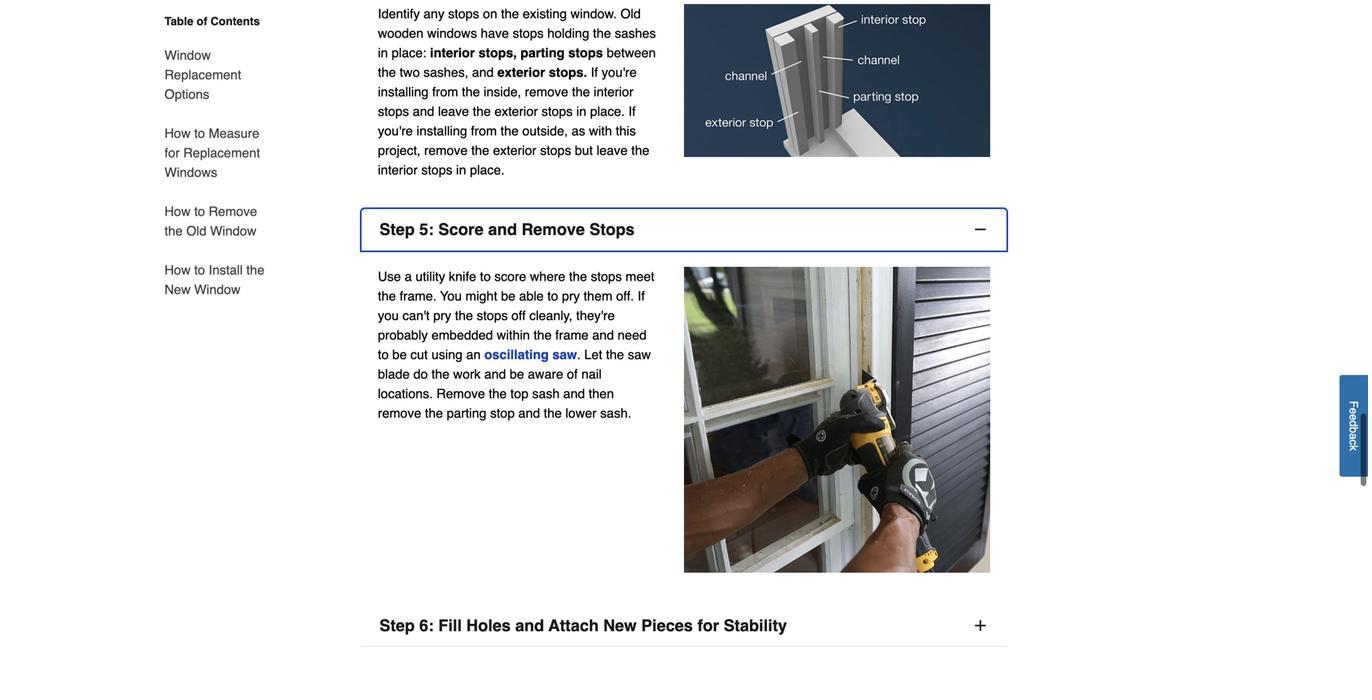 Task type: locate. For each thing, give the bounding box(es) containing it.
and up lower
[[563, 387, 585, 402]]

place. up the with
[[590, 104, 625, 119]]

window inside the "how to remove the old window"
[[210, 224, 257, 239]]

step inside button
[[380, 617, 415, 636]]

1 horizontal spatial remove
[[424, 143, 468, 158]]

1 how from the top
[[165, 126, 191, 141]]

0 horizontal spatial new
[[165, 282, 191, 297]]

exterior down the inside,
[[495, 104, 538, 119]]

0 horizontal spatial if
[[591, 65, 598, 80]]

2 vertical spatial be
[[510, 367, 524, 382]]

how
[[165, 126, 191, 141], [165, 204, 191, 219], [165, 263, 191, 278]]

0 vertical spatial exterior
[[495, 104, 538, 119]]

0 horizontal spatial from
[[432, 84, 458, 100]]

for right pieces
[[698, 617, 719, 636]]

0 horizontal spatial remove
[[378, 406, 421, 421]]

for inside step 6: fill holes and attach new pieces for stability button
[[698, 617, 719, 636]]

remove down exterior stops.
[[525, 84, 568, 100]]

window down table
[[165, 48, 211, 63]]

the
[[501, 6, 519, 21], [593, 26, 611, 41], [378, 65, 396, 80], [462, 84, 480, 100], [572, 84, 590, 100], [473, 104, 491, 119], [501, 124, 519, 139], [471, 143, 489, 158], [631, 143, 650, 158], [165, 224, 183, 239], [246, 263, 265, 278], [569, 269, 587, 284], [378, 289, 396, 304], [455, 308, 473, 324], [534, 328, 552, 343], [606, 348, 624, 363], [432, 367, 450, 382], [489, 387, 507, 402], [425, 406, 443, 421], [544, 406, 562, 421]]

exterior
[[495, 104, 538, 119], [493, 143, 537, 158]]

remove down work
[[437, 387, 485, 402]]

0 vertical spatial parting
[[521, 45, 565, 60]]

installing down two
[[378, 84, 429, 100]]

0 vertical spatial pry
[[562, 289, 580, 304]]

1 vertical spatial in
[[576, 104, 587, 119]]

old
[[621, 6, 641, 21], [186, 224, 207, 239]]

2 vertical spatial window
[[194, 282, 241, 297]]

1 horizontal spatial saw
[[628, 348, 651, 363]]

and inside between the two sashes, and
[[472, 65, 494, 80]]

remove up where
[[522, 220, 585, 239]]

interior up the this
[[594, 84, 634, 100]]

in left 'place:'
[[378, 45, 388, 60]]

attach
[[549, 617, 599, 636]]

place.
[[590, 104, 625, 119], [470, 163, 505, 178]]

in up as
[[576, 104, 587, 119]]

window down install
[[194, 282, 241, 297]]

for up windows
[[165, 145, 180, 160]]

new right attach
[[603, 617, 637, 636]]

pry left them
[[562, 289, 580, 304]]

identify any stops on the existing window. old wooden windows have stops holding the sashes in place:
[[378, 6, 656, 60]]

stability
[[724, 617, 787, 636]]

1 horizontal spatial pry
[[562, 289, 580, 304]]

saw inside . let the saw blade do the work and be aware of nail locations. remove the top sash and then remove the parting stop and the lower sash.
[[628, 348, 651, 363]]

0 horizontal spatial pry
[[433, 308, 451, 324]]

you're up project,
[[378, 124, 413, 139]]

oscillating
[[484, 348, 549, 363]]

0 vertical spatial if
[[591, 65, 598, 80]]

table of contents
[[165, 15, 260, 28]]

and right holes
[[515, 617, 544, 636]]

remove down windows
[[209, 204, 257, 219]]

new down the "how to remove the old window" at the top
[[165, 282, 191, 297]]

saw down need
[[628, 348, 651, 363]]

remove
[[209, 204, 257, 219], [522, 220, 585, 239], [437, 387, 485, 402]]

be down the score
[[501, 289, 516, 304]]

can't
[[403, 308, 430, 324]]

exterior down outside,
[[493, 143, 537, 158]]

and inside if you're installing from the inside, remove the interior stops and leave the exterior stops in place. if you're installing from the outside, as with this project, remove the exterior stops but leave the interior stops in place.
[[413, 104, 434, 119]]

leave
[[438, 104, 469, 119], [597, 143, 628, 158]]

an
[[466, 348, 481, 363]]

diagram showing exterior stops, parting stops and interior stops. image
[[684, 4, 990, 157]]

f e e d b a c k
[[1348, 401, 1361, 452]]

0 vertical spatial in
[[378, 45, 388, 60]]

1 vertical spatial of
[[567, 367, 578, 382]]

to down windows
[[194, 204, 205, 219]]

0 horizontal spatial of
[[197, 15, 207, 28]]

0 horizontal spatial you're
[[378, 124, 413, 139]]

0 vertical spatial new
[[165, 282, 191, 297]]

step left 5:
[[380, 220, 415, 239]]

old up how to install the new window link
[[186, 224, 207, 239]]

stops up interior stops, parting stops
[[513, 26, 544, 41]]

if
[[591, 65, 598, 80], [629, 104, 636, 119], [638, 289, 645, 304]]

saw down the frame
[[553, 348, 577, 363]]

if up the this
[[629, 104, 636, 119]]

to inside the "how to remove the old window"
[[194, 204, 205, 219]]

and down 'interior stops,'
[[472, 65, 494, 80]]

with
[[589, 124, 612, 139]]

stops
[[590, 220, 635, 239]]

installing up project,
[[417, 124, 467, 139]]

1 horizontal spatial for
[[698, 617, 719, 636]]

parting up exterior stops.
[[521, 45, 565, 60]]

1 vertical spatial replacement
[[183, 145, 260, 160]]

identify
[[378, 6, 420, 21]]

window up install
[[210, 224, 257, 239]]

this
[[616, 124, 636, 139]]

step inside button
[[380, 220, 415, 239]]

replacement up options
[[165, 67, 241, 82]]

a up k
[[1348, 434, 1361, 440]]

of left "nail"
[[567, 367, 578, 382]]

1 vertical spatial parting
[[447, 406, 487, 421]]

0 vertical spatial leave
[[438, 104, 469, 119]]

0 horizontal spatial old
[[186, 224, 207, 239]]

a
[[405, 269, 412, 284], [1348, 434, 1361, 440]]

2 e from the top
[[1348, 415, 1361, 421]]

embedded
[[432, 328, 493, 343]]

and down they're
[[592, 328, 614, 343]]

1 vertical spatial old
[[186, 224, 207, 239]]

remove right project,
[[424, 143, 468, 158]]

0 horizontal spatial for
[[165, 145, 180, 160]]

0 vertical spatial how
[[165, 126, 191, 141]]

from down the inside,
[[471, 124, 497, 139]]

2 vertical spatial remove
[[378, 406, 421, 421]]

remove inside button
[[522, 220, 585, 239]]

2 horizontal spatial in
[[576, 104, 587, 119]]

0 vertical spatial from
[[432, 84, 458, 100]]

0 vertical spatial remove
[[525, 84, 568, 100]]

you're down between
[[602, 65, 637, 80]]

and right score
[[488, 220, 517, 239]]

1 vertical spatial you're
[[378, 124, 413, 139]]

stops up project,
[[378, 104, 409, 119]]

interior stops,
[[430, 45, 517, 60]]

0 horizontal spatial remove
[[209, 204, 257, 219]]

how for how to remove the old window
[[165, 204, 191, 219]]

how left install
[[165, 263, 191, 278]]

and right work
[[484, 367, 506, 382]]

0 vertical spatial of
[[197, 15, 207, 28]]

how inside the "how to remove the old window"
[[165, 204, 191, 219]]

frame.
[[400, 289, 437, 304]]

place. up the step 5: score and remove stops
[[470, 163, 505, 178]]

0 horizontal spatial saw
[[553, 348, 577, 363]]

step 5: score and remove stops button
[[362, 209, 1007, 251]]

2 vertical spatial in
[[456, 163, 466, 178]]

1 horizontal spatial place.
[[590, 104, 625, 119]]

0 vertical spatial step
[[380, 220, 415, 239]]

2 vertical spatial how
[[165, 263, 191, 278]]

to up blade
[[378, 348, 389, 363]]

2 vertical spatial if
[[638, 289, 645, 304]]

remove inside . let the saw blade do the work and be aware of nail locations. remove the top sash and then remove the parting stop and the lower sash.
[[437, 387, 485, 402]]

0 horizontal spatial leave
[[438, 104, 469, 119]]

1 horizontal spatial remove
[[437, 387, 485, 402]]

to left measure
[[194, 126, 205, 141]]

but
[[575, 143, 593, 158]]

be inside . let the saw blade do the work and be aware of nail locations. remove the top sash and then remove the parting stop and the lower sash.
[[510, 367, 524, 382]]

2 saw from the left
[[628, 348, 651, 363]]

how down windows
[[165, 204, 191, 219]]

a inside "button"
[[1348, 434, 1361, 440]]

f
[[1348, 401, 1361, 408]]

leave down the with
[[597, 143, 628, 158]]

1 vertical spatial remove
[[522, 220, 585, 239]]

be
[[501, 289, 516, 304], [392, 348, 407, 363], [510, 367, 524, 382]]

2 step from the top
[[380, 617, 415, 636]]

1 vertical spatial how
[[165, 204, 191, 219]]

the inside the "how to remove the old window"
[[165, 224, 183, 239]]

1 horizontal spatial leave
[[597, 143, 628, 158]]

table
[[165, 15, 193, 28]]

1 horizontal spatial a
[[1348, 434, 1361, 440]]

0 vertical spatial you're
[[602, 65, 637, 80]]

2 horizontal spatial remove
[[525, 84, 568, 100]]

replacement down measure
[[183, 145, 260, 160]]

0 vertical spatial a
[[405, 269, 412, 284]]

interior down project,
[[378, 163, 418, 178]]

1 vertical spatial remove
[[424, 143, 468, 158]]

f e e d b a c k button
[[1340, 376, 1368, 477]]

parting
[[521, 45, 565, 60], [447, 406, 487, 421]]

1 horizontal spatial old
[[621, 6, 641, 21]]

b
[[1348, 427, 1361, 434]]

0 horizontal spatial a
[[405, 269, 412, 284]]

0 vertical spatial interior
[[594, 84, 634, 100]]

1 vertical spatial new
[[603, 617, 637, 636]]

2 vertical spatial remove
[[437, 387, 485, 402]]

window
[[165, 48, 211, 63], [210, 224, 257, 239], [194, 282, 241, 297]]

1 vertical spatial for
[[698, 617, 719, 636]]

0 vertical spatial window
[[165, 48, 211, 63]]

and
[[472, 65, 494, 80], [413, 104, 434, 119], [488, 220, 517, 239], [592, 328, 614, 343], [484, 367, 506, 382], [563, 387, 585, 402], [518, 406, 540, 421], [515, 617, 544, 636]]

step
[[380, 220, 415, 239], [380, 617, 415, 636]]

1 horizontal spatial you're
[[602, 65, 637, 80]]

e up d
[[1348, 408, 1361, 415]]

window for install
[[194, 282, 241, 297]]

old up the sashes in the top left of the page
[[621, 6, 641, 21]]

remove down "locations."
[[378, 406, 421, 421]]

1 horizontal spatial parting
[[521, 45, 565, 60]]

table of contents element
[[145, 13, 267, 300]]

1 horizontal spatial of
[[567, 367, 578, 382]]

be left cut
[[392, 348, 407, 363]]

pry down you
[[433, 308, 451, 324]]

2 how from the top
[[165, 204, 191, 219]]

1 vertical spatial window
[[210, 224, 257, 239]]

step for step 5: score and remove stops
[[380, 220, 415, 239]]

window inside 'window replacement options'
[[165, 48, 211, 63]]

how inside how to measure for replacement windows
[[165, 126, 191, 141]]

aware
[[528, 367, 563, 382]]

meet
[[626, 269, 655, 284]]

remove
[[525, 84, 568, 100], [424, 143, 468, 158], [378, 406, 421, 421]]

the inside "how to install the new window"
[[246, 263, 265, 278]]

e up b
[[1348, 415, 1361, 421]]

step left 6:
[[380, 617, 415, 636]]

1 vertical spatial if
[[629, 104, 636, 119]]

window replacement options
[[165, 48, 241, 102]]

leave down sashes,
[[438, 104, 469, 119]]

sash
[[532, 387, 560, 402]]

0 vertical spatial remove
[[209, 204, 257, 219]]

in
[[378, 45, 388, 60], [576, 104, 587, 119], [456, 163, 466, 178]]

to left install
[[194, 263, 205, 278]]

and inside button
[[515, 617, 544, 636]]

0 horizontal spatial in
[[378, 45, 388, 60]]

2 horizontal spatial if
[[638, 289, 645, 304]]

if right exterior stops.
[[591, 65, 598, 80]]

window inside "how to install the new window"
[[194, 282, 241, 297]]

interior
[[594, 84, 634, 100], [378, 163, 418, 178]]

pry
[[562, 289, 580, 304], [433, 308, 451, 324]]

replacement
[[165, 67, 241, 82], [183, 145, 260, 160]]

1 horizontal spatial from
[[471, 124, 497, 139]]

1 vertical spatial leave
[[597, 143, 628, 158]]

interior stops, parting stops
[[430, 45, 603, 60]]

of right table
[[197, 15, 207, 28]]

0 horizontal spatial place.
[[470, 163, 505, 178]]

you're
[[602, 65, 637, 80], [378, 124, 413, 139]]

from down sashes,
[[432, 84, 458, 100]]

0 horizontal spatial interior
[[378, 163, 418, 178]]

3 how from the top
[[165, 263, 191, 278]]

0 horizontal spatial parting
[[447, 406, 487, 421]]

0 vertical spatial be
[[501, 289, 516, 304]]

in inside identify any stops on the existing window. old wooden windows have stops holding the sashes in place:
[[378, 45, 388, 60]]

sashes,
[[424, 65, 468, 80]]

to up cleanly, on the top
[[547, 289, 558, 304]]

0 vertical spatial old
[[621, 6, 641, 21]]

lower
[[566, 406, 597, 421]]

a right use
[[405, 269, 412, 284]]

2 horizontal spatial remove
[[522, 220, 585, 239]]

how down options
[[165, 126, 191, 141]]

1 saw from the left
[[553, 348, 577, 363]]

0 vertical spatial place.
[[590, 104, 625, 119]]

1 horizontal spatial interior
[[594, 84, 634, 100]]

1 step from the top
[[380, 220, 415, 239]]

installing
[[378, 84, 429, 100], [417, 124, 467, 139]]

measure
[[209, 126, 259, 141]]

any
[[424, 6, 445, 21]]

of
[[197, 15, 207, 28], [567, 367, 578, 382]]

1 vertical spatial step
[[380, 617, 415, 636]]

d
[[1348, 421, 1361, 427]]

be down oscillating
[[510, 367, 524, 382]]

and down two
[[413, 104, 434, 119]]

1 vertical spatial a
[[1348, 434, 1361, 440]]

parting left "stop"
[[447, 406, 487, 421]]

holding
[[547, 26, 590, 41]]

0 vertical spatial for
[[165, 145, 180, 160]]

to inside how to measure for replacement windows
[[194, 126, 205, 141]]

window.
[[571, 6, 617, 21]]

in up score
[[456, 163, 466, 178]]

do
[[413, 367, 428, 382]]

and down top
[[518, 406, 540, 421]]

new inside "how to install the new window"
[[165, 282, 191, 297]]

stops down the might
[[477, 308, 508, 324]]

how inside "how to install the new window"
[[165, 263, 191, 278]]

if right off.
[[638, 289, 645, 304]]

1 horizontal spatial new
[[603, 617, 637, 636]]



Task type: describe. For each thing, give the bounding box(es) containing it.
within
[[497, 328, 530, 343]]

1 vertical spatial installing
[[417, 124, 467, 139]]

need
[[618, 328, 647, 343]]

k
[[1348, 446, 1361, 452]]

1 e from the top
[[1348, 408, 1361, 415]]

of inside . let the saw blade do the work and be aware of nail locations. remove the top sash and then remove the parting stop and the lower sash.
[[567, 367, 578, 382]]

1 vertical spatial place.
[[470, 163, 505, 178]]

if inside use a utility knife to score where the stops meet the frame. you might be able to pry them off. if you can't pry the stops off cleanly, they're probably embedded within the frame and need to be cut using an
[[638, 289, 645, 304]]

how to install the new window link
[[165, 251, 267, 300]]

how to remove the old window
[[165, 204, 257, 239]]

old inside the "how to remove the old window"
[[186, 224, 207, 239]]

work
[[453, 367, 481, 382]]

a inside use a utility knife to score where the stops meet the frame. you might be able to pry them off. if you can't pry the stops off cleanly, they're probably embedded within the frame and need to be cut using an
[[405, 269, 412, 284]]

might
[[466, 289, 497, 304]]

stops down holding on the left of the page
[[568, 45, 603, 60]]

oscillating saw link
[[484, 348, 577, 363]]

if you're installing from the inside, remove the interior stops and leave the exterior stops in place. if you're installing from the outside, as with this project, remove the exterior stops but leave the interior stops in place.
[[378, 65, 650, 178]]

able
[[519, 289, 544, 304]]

on
[[483, 6, 497, 21]]

have
[[481, 26, 509, 41]]

score
[[438, 220, 484, 239]]

cut
[[411, 348, 428, 363]]

parting inside . let the saw blade do the work and be aware of nail locations. remove the top sash and then remove the parting stop and the lower sash.
[[447, 406, 487, 421]]

locations.
[[378, 387, 433, 402]]

and inside button
[[488, 220, 517, 239]]

a person uses a saw to cut the stops from the window frame. image
[[684, 267, 990, 574]]

they're
[[576, 308, 615, 324]]

to up the might
[[480, 269, 491, 284]]

1 vertical spatial pry
[[433, 308, 451, 324]]

0 vertical spatial replacement
[[165, 67, 241, 82]]

two
[[400, 65, 420, 80]]

you
[[440, 289, 462, 304]]

sash.
[[600, 406, 631, 421]]

0 vertical spatial installing
[[378, 84, 429, 100]]

as
[[572, 124, 585, 139]]

stops down outside,
[[540, 143, 571, 158]]

replacement inside how to measure for replacement windows
[[183, 145, 260, 160]]

windows
[[165, 165, 217, 180]]

window replacement options link
[[165, 36, 267, 114]]

knife
[[449, 269, 476, 284]]

1 vertical spatial be
[[392, 348, 407, 363]]

. let the saw blade do the work and be aware of nail locations. remove the top sash and then remove the parting stop and the lower sash.
[[378, 348, 651, 421]]

between the two sashes, and
[[378, 45, 656, 80]]

holes
[[466, 617, 511, 636]]

step 6: fill holes and attach new pieces for stability button
[[362, 606, 1007, 648]]

oscillating saw
[[484, 348, 577, 363]]

how for how to measure for replacement windows
[[165, 126, 191, 141]]

how to measure for replacement windows link
[[165, 114, 267, 192]]

how to remove the old window link
[[165, 192, 267, 251]]

in for place.
[[576, 104, 587, 119]]

off.
[[616, 289, 634, 304]]

for inside how to measure for replacement windows
[[165, 145, 180, 160]]

old inside identify any stops on the existing window. old wooden windows have stops holding the sashes in place:
[[621, 6, 641, 21]]

cleanly,
[[529, 308, 573, 324]]

nail
[[582, 367, 602, 382]]

then
[[589, 387, 614, 402]]

the inside between the two sashes, and
[[378, 65, 396, 80]]

let
[[584, 348, 603, 363]]

remove inside the "how to remove the old window"
[[209, 204, 257, 219]]

6:
[[419, 617, 434, 636]]

inside,
[[484, 84, 521, 100]]

frame
[[555, 328, 589, 343]]

new inside button
[[603, 617, 637, 636]]

outside,
[[522, 124, 568, 139]]

plus image
[[973, 618, 989, 635]]

using
[[432, 348, 463, 363]]

stop
[[490, 406, 515, 421]]

remove inside . let the saw blade do the work and be aware of nail locations. remove the top sash and then remove the parting stop and the lower sash.
[[378, 406, 421, 421]]

how to measure for replacement windows
[[165, 126, 260, 180]]

contents
[[211, 15, 260, 28]]

probably
[[378, 328, 428, 343]]

place:
[[392, 45, 426, 60]]

sashes
[[615, 26, 656, 41]]

how for how to install the new window
[[165, 263, 191, 278]]

windows
[[427, 26, 477, 41]]

stops up outside,
[[542, 104, 573, 119]]

in for place:
[[378, 45, 388, 60]]

you
[[378, 308, 399, 324]]

1 horizontal spatial if
[[629, 104, 636, 119]]

pieces
[[641, 617, 693, 636]]

5:
[[419, 220, 434, 239]]

stops up 5:
[[421, 163, 453, 178]]

and inside use a utility knife to score where the stops meet the frame. you might be able to pry them off. if you can't pry the stops off cleanly, they're probably embedded within the frame and need to be cut using an
[[592, 328, 614, 343]]

top
[[511, 387, 529, 402]]

1 vertical spatial exterior
[[493, 143, 537, 158]]

use a utility knife to score where the stops meet the frame. you might be able to pry them off. if you can't pry the stops off cleanly, they're probably embedded within the frame and need to be cut using an
[[378, 269, 655, 363]]

install
[[209, 263, 243, 278]]

blade
[[378, 367, 410, 382]]

stops up them
[[591, 269, 622, 284]]

where
[[530, 269, 566, 284]]

options
[[165, 87, 209, 102]]

c
[[1348, 440, 1361, 446]]

1 vertical spatial interior
[[378, 163, 418, 178]]

step 5: score and remove stops
[[380, 220, 635, 239]]

window for remove
[[210, 224, 257, 239]]

project,
[[378, 143, 421, 158]]

1 horizontal spatial in
[[456, 163, 466, 178]]

.
[[577, 348, 581, 363]]

minus image
[[973, 222, 989, 238]]

fill
[[438, 617, 462, 636]]

off
[[512, 308, 526, 324]]

1 vertical spatial from
[[471, 124, 497, 139]]

stops up windows
[[448, 6, 479, 21]]

utility
[[416, 269, 445, 284]]

existing
[[523, 6, 567, 21]]

to inside "how to install the new window"
[[194, 263, 205, 278]]

wooden
[[378, 26, 424, 41]]

score
[[495, 269, 526, 284]]

exterior stops.
[[497, 65, 587, 80]]

step for step 6: fill holes and attach new pieces for stability
[[380, 617, 415, 636]]

step 6: fill holes and attach new pieces for stability
[[380, 617, 787, 636]]

use
[[378, 269, 401, 284]]

between
[[607, 45, 656, 60]]



Task type: vqa. For each thing, say whether or not it's contained in the screenshot.
If you're installing from the inside, remove the interior stops and leave the exterior stops in place. If you're installing from the outside, as with this project, remove the exterior stops but leave the interior stops in place.
yes



